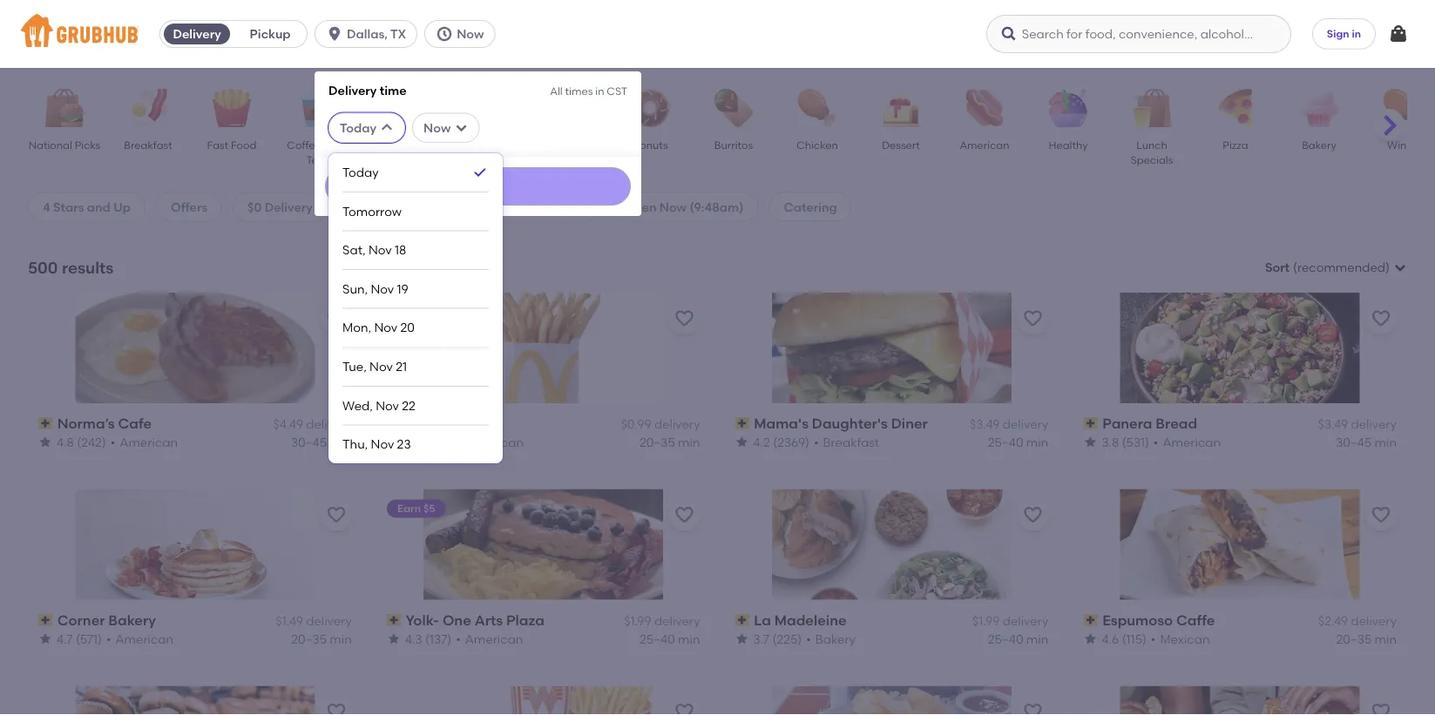 Task type: vqa. For each thing, say whether or not it's contained in the screenshot.


Task type: describe. For each thing, give the bounding box(es) containing it.
american image
[[954, 89, 1015, 127]]

20–35 for corner bakery
[[291, 632, 327, 646]]

$1.99 delivery for yolk- one arts plaza
[[624, 614, 700, 629]]

20–35 for espumoso caffe
[[1336, 632, 1372, 646]]

21
[[396, 359, 407, 374]]

min for espumoso caffe
[[1375, 632, 1397, 646]]

star icon image for norma's cafe
[[38, 435, 52, 449]]

bakery for • bakery
[[816, 632, 856, 646]]

panera
[[1102, 415, 1152, 432]]

delivery time
[[329, 83, 407, 98]]

today for the rightmost svg icon
[[340, 120, 377, 135]]

0 horizontal spatial mexican
[[378, 139, 420, 151]]

fast food image
[[201, 89, 262, 127]]

earn $5
[[397, 503, 435, 515]]

star icon image for yolk- one arts plaza
[[387, 632, 401, 646]]

30–45 min for norma's cafe
[[291, 435, 352, 450]]

breakfast image
[[118, 89, 179, 127]]

mon, nov 20
[[343, 320, 415, 335]]

delivery for mcdonald's
[[654, 417, 700, 432]]

(9:48am)
[[690, 199, 744, 214]]

open
[[624, 199, 657, 214]]

national picks image
[[34, 89, 95, 127]]

hamburgers
[[535, 139, 598, 151]]

subscription pass image for mama's daughter's diner
[[735, 418, 751, 430]]

mama's
[[754, 415, 809, 432]]

thu,
[[343, 437, 368, 452]]

hamburgers image
[[536, 89, 597, 127]]

svg image up tacos
[[454, 121, 468, 135]]

mon,
[[343, 320, 371, 335]]

tacos
[[468, 139, 498, 151]]

sat,
[[343, 243, 366, 258]]

healthy image
[[1038, 89, 1099, 127]]

espumoso
[[1102, 612, 1173, 629]]

now inside now 'button'
[[457, 27, 484, 41]]

$2.49 delivery
[[1319, 614, 1397, 629]]

20–35 min for mcdonald's
[[640, 435, 700, 450]]

coffee and tea image
[[285, 89, 346, 127]]

delivery for espumoso caffe
[[1351, 614, 1397, 629]]

pizza
[[1223, 139, 1249, 151]]

• american for cafe
[[111, 435, 178, 450]]

subscription pass image for panera bread
[[1083, 418, 1099, 430]]

la madeleine
[[754, 612, 847, 629]]

nov for wed,
[[376, 398, 399, 413]]

(137)
[[425, 632, 451, 646]]

$1.49
[[276, 614, 303, 629]]

• breakfast
[[814, 435, 879, 450]]

donuts
[[632, 139, 668, 151]]

mcdonald's
[[406, 415, 487, 432]]

yolk-
[[406, 612, 439, 629]]

american for corner bakery
[[115, 632, 174, 646]]

0 horizontal spatial breakfast
[[124, 139, 172, 151]]

star icon image for mama's daughter's diner
[[735, 435, 749, 449]]

chicken image
[[787, 89, 848, 127]]

• for caffe
[[1151, 632, 1156, 646]]

la
[[754, 612, 771, 629]]

3.8
[[1102, 435, 1119, 450]]

1 vertical spatial in
[[595, 85, 604, 97]]

sun,
[[343, 282, 368, 296]]

4.7
[[57, 632, 73, 646]]

500
[[28, 258, 58, 277]]

picks
[[75, 139, 100, 151]]

(571)
[[76, 632, 102, 646]]

nov for sun,
[[371, 282, 394, 296]]

burritos
[[714, 139, 753, 151]]

$5
[[423, 503, 435, 515]]

30–45 min for panera bread
[[1336, 435, 1397, 450]]

catering
[[784, 199, 837, 214]]

delivery for yolk- one arts plaza
[[654, 614, 700, 629]]

30 minutes or less
[[353, 199, 462, 214]]

wings image
[[1373, 89, 1434, 127]]

1 horizontal spatial breakfast
[[823, 435, 879, 450]]

daughter's
[[812, 415, 888, 432]]

20–35 for mcdonald's
[[640, 435, 675, 450]]

min for corner bakery
[[330, 632, 352, 646]]

tue,
[[343, 359, 367, 374]]

thu, nov 23
[[343, 437, 411, 452]]

• for one
[[456, 632, 461, 646]]

mama's daughter's diner
[[754, 415, 928, 432]]

tx
[[390, 27, 406, 41]]

nov for mon,
[[374, 320, 398, 335]]

lunch specials
[[1131, 139, 1173, 166]]

today option
[[343, 153, 489, 193]]

4 stars and up
[[43, 199, 131, 214]]

results
[[62, 258, 114, 277]]

sat, nov 18
[[343, 243, 406, 258]]

donuts image
[[620, 89, 681, 127]]

subscription pass image for norma's cafe
[[38, 418, 54, 430]]

4.3 (137)
[[405, 632, 451, 646]]

mexican image
[[369, 89, 430, 127]]

$0.99
[[621, 417, 652, 432]]

diner
[[891, 415, 928, 432]]

subscription pass image for corner bakery
[[38, 614, 54, 627]]

norma's cafe
[[57, 415, 152, 432]]

nov for thu,
[[371, 437, 394, 452]]

delivery for corner bakery
[[306, 614, 352, 629]]

offers
[[171, 199, 208, 214]]

fast food
[[207, 139, 257, 151]]

pickup
[[250, 27, 291, 41]]

delivery for norma's cafe
[[306, 417, 352, 432]]

now button
[[425, 20, 502, 48]]

4.2 (2369)
[[753, 435, 810, 450]]

subscription pass image for la madeleine
[[735, 614, 751, 627]]

1 vertical spatial and
[[87, 199, 111, 214]]

star icon image for espumoso caffe
[[1083, 632, 1097, 646]]

• american for one
[[456, 632, 523, 646]]

american for yolk- one arts plaza
[[465, 632, 523, 646]]

madeleine
[[774, 612, 847, 629]]

delivery for delivery time
[[329, 83, 377, 98]]

500 results
[[28, 258, 114, 277]]

min for mcdonald's
[[678, 435, 700, 450]]

list box inside main navigation navigation
[[343, 153, 489, 464]]

update button
[[325, 167, 631, 206]]

$2.49
[[1319, 614, 1348, 629]]

25–40 for arts
[[640, 632, 675, 646]]

$3.49 for panera bread
[[1318, 417, 1348, 432]]

2 vertical spatial delivery
[[265, 199, 313, 214]]

cafe
[[118, 415, 152, 432]]

bakery image
[[1289, 89, 1350, 127]]

national
[[29, 139, 72, 151]]

$4.49
[[273, 417, 303, 432]]

healthy
[[1049, 139, 1088, 151]]

18
[[395, 243, 406, 258]]

min for norma's cafe
[[330, 435, 352, 450]]

3.7
[[753, 632, 770, 646]]

0 vertical spatial bakery
[[1302, 139, 1337, 151]]

chicken
[[797, 139, 838, 151]]

3.9
[[405, 435, 422, 450]]

corner bakery
[[57, 612, 156, 629]]

and inside coffee and tea
[[324, 139, 344, 151]]

svg image right sign in button
[[1388, 24, 1409, 44]]

update
[[459, 180, 498, 193]]

check icon image
[[472, 164, 489, 181]]

0 horizontal spatial now
[[424, 120, 451, 135]]

22
[[402, 398, 416, 413]]

23
[[397, 437, 411, 452]]

tue, nov 21
[[343, 359, 407, 374]]



Task type: locate. For each thing, give the bounding box(es) containing it.
19
[[397, 282, 408, 296]]

american
[[960, 139, 1010, 151], [120, 435, 178, 450], [466, 435, 524, 450], [1163, 435, 1221, 450], [115, 632, 174, 646], [465, 632, 523, 646]]

grubhub plus flag logo image
[[502, 200, 520, 214]]

in right sign
[[1352, 27, 1361, 40]]

up
[[113, 199, 131, 214]]

bakery down madeleine in the right bottom of the page
[[816, 632, 856, 646]]

bakery right corner
[[108, 612, 156, 629]]

1 vertical spatial now
[[424, 120, 451, 135]]

$1.99 delivery for la madeleine
[[973, 614, 1049, 629]]

svg image left dallas,
[[326, 25, 343, 43]]

20–35 min
[[640, 435, 700, 450], [291, 632, 352, 646], [1336, 632, 1397, 646]]

subscription pass image left la
[[735, 614, 751, 627]]

2 $3.49 from the left
[[1318, 417, 1348, 432]]

today inside option
[[343, 165, 379, 180]]

today up 30
[[343, 165, 379, 180]]

delivery inside button
[[173, 27, 221, 41]]

star icon image left 4.7
[[38, 632, 52, 646]]

nov for tue,
[[370, 359, 393, 374]]

stars
[[53, 199, 84, 214]]

delivery for mama's daughter's diner
[[1003, 417, 1049, 432]]

1 $1.99 delivery from the left
[[624, 614, 700, 629]]

(531)
[[1122, 435, 1149, 450]]

1 horizontal spatial $3.49
[[1318, 417, 1348, 432]]

20–35 min for espumoso caffe
[[1336, 632, 1397, 646]]

20–35
[[640, 435, 675, 450], [291, 632, 327, 646], [1336, 632, 1372, 646]]

2 vertical spatial now
[[660, 199, 687, 214]]

0 horizontal spatial and
[[87, 199, 111, 214]]

star icon image left the 4.3
[[387, 632, 401, 646]]

(225)
[[773, 632, 802, 646]]

3.7 (225)
[[753, 632, 802, 646]]

2 horizontal spatial now
[[660, 199, 687, 214]]

caffe
[[1176, 612, 1215, 629]]

nov
[[369, 243, 392, 258], [371, 282, 394, 296], [374, 320, 398, 335], [370, 359, 393, 374], [376, 398, 399, 413], [371, 437, 394, 452]]

1 horizontal spatial now
[[457, 27, 484, 41]]

3.8 (531)
[[1102, 435, 1149, 450]]

mexican down caffe
[[1160, 632, 1210, 646]]

star icon image left 4.2
[[735, 435, 749, 449]]

1 horizontal spatial 30–45 min
[[1336, 435, 1397, 450]]

dallas,
[[347, 27, 388, 41]]

delivery right $0
[[265, 199, 313, 214]]

star icon image left 4.6
[[1083, 632, 1097, 646]]

1 $3.49 delivery from the left
[[970, 417, 1049, 432]]

now left tacos image
[[424, 120, 451, 135]]

bakery for corner bakery
[[108, 612, 156, 629]]

4.2
[[753, 435, 770, 450]]

0 vertical spatial svg image
[[326, 25, 343, 43]]

2 $1.99 delivery from the left
[[973, 614, 1049, 629]]

• for bread
[[1154, 435, 1158, 450]]

delivery left time
[[329, 83, 377, 98]]

tea
[[306, 154, 325, 166]]

• bakery
[[806, 632, 856, 646]]

1 horizontal spatial and
[[324, 139, 344, 151]]

• american down arts
[[456, 632, 523, 646]]

$1.99 for yolk- one arts plaza
[[624, 614, 652, 629]]

svg image right tx
[[436, 25, 453, 43]]

subscription pass image for mcdonald's
[[387, 418, 402, 430]]

svg image
[[1388, 24, 1409, 44], [436, 25, 453, 43], [1000, 25, 1018, 43], [454, 121, 468, 135]]

subscription pass image
[[38, 418, 54, 430], [1083, 418, 1099, 430]]

min for panera bread
[[1375, 435, 1397, 450]]

save this restaurant image
[[326, 308, 347, 329], [674, 308, 695, 329], [326, 505, 347, 526], [1022, 505, 1043, 526], [1371, 505, 1392, 526], [326, 702, 347, 715], [1022, 702, 1043, 715], [1371, 702, 1392, 715]]

2 30–45 min from the left
[[1336, 435, 1397, 450]]

20–35 min down $0.99 delivery
[[640, 435, 700, 450]]

nov left 19
[[371, 282, 394, 296]]

dallas, tx
[[347, 27, 406, 41]]

0 vertical spatial delivery
[[173, 27, 221, 41]]

0 horizontal spatial bakery
[[108, 612, 156, 629]]

2 $1.99 from the left
[[973, 614, 1000, 629]]

4.7 (571)
[[57, 632, 102, 646]]

main navigation navigation
[[0, 0, 1435, 715]]

(242)
[[77, 435, 106, 450]]

nov left 22
[[376, 398, 399, 413]]

norma's
[[57, 415, 115, 432]]

in left cst
[[595, 85, 604, 97]]

• down norma's cafe
[[111, 435, 115, 450]]

star icon image for mcdonald's
[[387, 435, 401, 449]]

0 horizontal spatial svg image
[[326, 25, 343, 43]]

less
[[436, 199, 462, 214]]

•
[[111, 435, 115, 450], [814, 435, 819, 450], [1154, 435, 1158, 450], [106, 632, 111, 646], [456, 632, 461, 646], [806, 632, 811, 646], [1151, 632, 1156, 646]]

1 horizontal spatial $1.99
[[973, 614, 1000, 629]]

• for bakery
[[106, 632, 111, 646]]

today for the check icon
[[343, 165, 379, 180]]

star icon image left 3.8
[[1083, 435, 1097, 449]]

25–40
[[988, 435, 1024, 450], [640, 632, 675, 646], [988, 632, 1024, 646]]

american for panera bread
[[1163, 435, 1221, 450]]

svg image inside now 'button'
[[436, 25, 453, 43]]

open now (9:48am)
[[624, 199, 744, 214]]

• right (2369)
[[814, 435, 819, 450]]

20–35 down $2.49 delivery
[[1336, 632, 1372, 646]]

minutes
[[371, 199, 418, 214]]

plaza
[[506, 612, 545, 629]]

0 horizontal spatial subscription pass image
[[38, 418, 54, 430]]

1 30–45 from the left
[[291, 435, 327, 450]]

and up tea
[[324, 139, 344, 151]]

one
[[443, 612, 471, 629]]

0 horizontal spatial 30–45
[[291, 435, 327, 450]]

star icon image left the 3.7
[[735, 632, 749, 646]]

tomorrow
[[343, 204, 402, 219]]

times
[[565, 85, 593, 97]]

min for mama's daughter's diner
[[1027, 435, 1049, 450]]

sign
[[1327, 27, 1350, 40]]

sign in button
[[1312, 18, 1376, 50]]

breakfast down breakfast image
[[124, 139, 172, 151]]

today down 'delivery time' at the top left of page
[[340, 120, 377, 135]]

delivery left "pickup"
[[173, 27, 221, 41]]

$3.49 for mama's daughter's diner
[[970, 417, 1000, 432]]

svg image inside dallas, tx button
[[326, 25, 343, 43]]

espumoso caffe
[[1102, 612, 1215, 629]]

star icon image for corner bakery
[[38, 632, 52, 646]]

subscription pass image left norma's
[[38, 418, 54, 430]]

$1.99 for la madeleine
[[973, 614, 1000, 629]]

2 30–45 from the left
[[1336, 435, 1372, 450]]

delivery
[[306, 417, 352, 432], [654, 417, 700, 432], [1003, 417, 1049, 432], [1351, 417, 1397, 432], [306, 614, 352, 629], [654, 614, 700, 629], [1003, 614, 1049, 629], [1351, 614, 1397, 629]]

• american down cafe
[[111, 435, 178, 450]]

20–35 min for corner bakery
[[291, 632, 352, 646]]

list box
[[343, 153, 489, 464]]

american down "bread"
[[1163, 435, 1221, 450]]

$3.49 delivery for panera bread
[[1318, 417, 1397, 432]]

american down american image
[[960, 139, 1010, 151]]

1 30–45 min from the left
[[291, 435, 352, 450]]

all times in cst
[[550, 85, 628, 97]]

save this restaurant image
[[1022, 308, 1043, 329], [1371, 308, 1392, 329], [674, 505, 695, 526], [674, 702, 695, 715]]

breakfast down 'daughter's'
[[823, 435, 879, 450]]

nov left 20
[[374, 320, 398, 335]]

4.6 (115)
[[1102, 632, 1147, 646]]

• for madeleine
[[806, 632, 811, 646]]

delivery for delivery
[[173, 27, 221, 41]]

subscription pass image left yolk-
[[387, 614, 402, 627]]

now right open
[[660, 199, 687, 214]]

star icon image
[[38, 435, 52, 449], [387, 435, 401, 449], [735, 435, 749, 449], [1083, 435, 1097, 449], [38, 632, 52, 646], [387, 632, 401, 646], [735, 632, 749, 646], [1083, 632, 1097, 646]]

subscription pass image
[[387, 418, 402, 430], [735, 418, 751, 430], [38, 614, 54, 627], [387, 614, 402, 627], [735, 614, 751, 627], [1083, 614, 1099, 627]]

nov left 18
[[369, 243, 392, 258]]

0 horizontal spatial $3.49 delivery
[[970, 417, 1049, 432]]

• mexican
[[1151, 632, 1210, 646]]

wings
[[1388, 139, 1419, 151]]

time
[[380, 83, 407, 98]]

burritos image
[[703, 89, 764, 127]]

bakery down bakery image
[[1302, 139, 1337, 151]]

25–40 min for arts
[[640, 632, 700, 646]]

(115)
[[1122, 632, 1147, 646]]

1 subscription pass image from the left
[[38, 418, 54, 430]]

$4.49 delivery
[[273, 417, 352, 432]]

$3.49 delivery for mama's daughter's diner
[[970, 417, 1049, 432]]

tacos image
[[452, 89, 513, 127]]

min for yolk- one arts plaza
[[678, 632, 700, 646]]

0 vertical spatial and
[[324, 139, 344, 151]]

0 horizontal spatial $1.99 delivery
[[624, 614, 700, 629]]

american for norma's cafe
[[120, 435, 178, 450]]

1 horizontal spatial 20–35
[[640, 435, 675, 450]]

0 horizontal spatial 20–35 min
[[291, 632, 352, 646]]

svg image up american image
[[1000, 25, 1018, 43]]

20–35 down $1.49 delivery at the left
[[291, 632, 327, 646]]

specials
[[1131, 154, 1173, 166]]

pizza image
[[1205, 89, 1266, 127]]

1 horizontal spatial 20–35 min
[[640, 435, 700, 450]]

25–40 for diner
[[988, 435, 1024, 450]]

subscription pass image left corner
[[38, 614, 54, 627]]

lunch specials image
[[1122, 89, 1183, 127]]

delivery
[[173, 27, 221, 41], [329, 83, 377, 98], [265, 199, 313, 214]]

4
[[43, 199, 50, 214]]

1 horizontal spatial delivery
[[265, 199, 313, 214]]

star icon image left 4.8
[[38, 435, 52, 449]]

20
[[400, 320, 415, 335]]

2 horizontal spatial delivery
[[329, 83, 377, 98]]

1 $3.49 from the left
[[970, 417, 1000, 432]]

1 horizontal spatial 30–45
[[1336, 435, 1372, 450]]

2 horizontal spatial bakery
[[1302, 139, 1337, 151]]

subscription pass image for espumoso caffe
[[1083, 614, 1099, 627]]

• american for bakery
[[106, 632, 174, 646]]

0 horizontal spatial $3.49
[[970, 417, 1000, 432]]

4.8 (242)
[[57, 435, 106, 450]]

bakery
[[1302, 139, 1337, 151], [108, 612, 156, 629], [816, 632, 856, 646]]

panera bread
[[1102, 415, 1197, 432]]

• down 'corner bakery'
[[106, 632, 111, 646]]

svg image down time
[[380, 121, 394, 135]]

0 vertical spatial today
[[340, 120, 377, 135]]

fast
[[207, 139, 228, 151]]

2 horizontal spatial 20–35
[[1336, 632, 1372, 646]]

subscription pass image left mama's
[[735, 418, 751, 430]]

1 vertical spatial today
[[343, 165, 379, 180]]

• down one
[[456, 632, 461, 646]]

coffee
[[287, 139, 321, 151]]

$1.49 delivery
[[276, 614, 352, 629]]

yolk- one arts plaza
[[406, 612, 545, 629]]

1 horizontal spatial mexican
[[1160, 632, 1210, 646]]

• for daughter's
[[814, 435, 819, 450]]

1 horizontal spatial in
[[1352, 27, 1361, 40]]

$0 delivery
[[248, 199, 313, 214]]

now
[[457, 27, 484, 41], [424, 120, 451, 135], [660, 199, 687, 214]]

dallas, tx button
[[315, 20, 425, 48]]

now right tx
[[457, 27, 484, 41]]

1 horizontal spatial subscription pass image
[[1083, 418, 1099, 430]]

2 horizontal spatial 20–35 min
[[1336, 632, 1397, 646]]

30–45 for panera bread
[[1336, 435, 1372, 450]]

30–45 for norma's cafe
[[291, 435, 327, 450]]

• down madeleine in the right bottom of the page
[[806, 632, 811, 646]]

svg image
[[326, 25, 343, 43], [380, 121, 394, 135]]

(2369)
[[773, 435, 810, 450]]

national picks
[[29, 139, 100, 151]]

min for la madeleine
[[1027, 632, 1049, 646]]

subscription pass image up 23
[[387, 418, 402, 430]]

• american for bread
[[1154, 435, 1221, 450]]

1 horizontal spatial bakery
[[816, 632, 856, 646]]

star icon image left the 3.9
[[387, 435, 401, 449]]

bread
[[1156, 415, 1197, 432]]

mexican up today option
[[378, 139, 420, 151]]

2 subscription pass image from the left
[[1083, 418, 1099, 430]]

• for cafe
[[111, 435, 115, 450]]

0 horizontal spatial delivery
[[173, 27, 221, 41]]

1 $1.99 from the left
[[624, 614, 652, 629]]

0 horizontal spatial $1.99
[[624, 614, 652, 629]]

subscription pass image left espumoso
[[1083, 614, 1099, 627]]

delivery for la madeleine
[[1003, 614, 1049, 629]]

1 horizontal spatial $3.49 delivery
[[1318, 417, 1397, 432]]

20–35 down $0.99 delivery
[[640, 435, 675, 450]]

20–35 min down $1.49 delivery at the left
[[291, 632, 352, 646]]

dessert image
[[871, 89, 932, 127]]

arts
[[475, 612, 503, 629]]

0 horizontal spatial in
[[595, 85, 604, 97]]

save this restaurant button
[[320, 303, 352, 334], [669, 303, 700, 334], [1017, 303, 1049, 334], [1366, 303, 1397, 334], [320, 500, 352, 531], [669, 500, 700, 531], [1017, 500, 1049, 531], [1366, 500, 1397, 531], [320, 697, 352, 715], [669, 697, 700, 715], [1017, 697, 1049, 715], [1366, 697, 1397, 715]]

food
[[231, 139, 257, 151]]

0 vertical spatial mexican
[[378, 139, 420, 151]]

• right '(115)'
[[1151, 632, 1156, 646]]

• down panera bread
[[1154, 435, 1158, 450]]

1 horizontal spatial $1.99 delivery
[[973, 614, 1049, 629]]

nov for sat,
[[369, 243, 392, 258]]

and left the up
[[87, 199, 111, 214]]

subscription pass image for yolk- one arts plaza
[[387, 614, 402, 627]]

1 vertical spatial breakfast
[[823, 435, 879, 450]]

• american down 'corner bakery'
[[106, 632, 174, 646]]

star icon image for panera bread
[[1083, 435, 1097, 449]]

nov left 21
[[370, 359, 393, 374]]

nov left 23
[[371, 437, 394, 452]]

wed, nov 22
[[343, 398, 416, 413]]

or
[[421, 199, 433, 214]]

25–40 min for diner
[[988, 435, 1049, 450]]

0 horizontal spatial 20–35
[[291, 632, 327, 646]]

american down arts
[[465, 632, 523, 646]]

0 vertical spatial in
[[1352, 27, 1361, 40]]

earn
[[397, 503, 421, 515]]

and
[[324, 139, 344, 151], [87, 199, 111, 214]]

subscription pass image left panera
[[1083, 418, 1099, 430]]

delivery for panera bread
[[1351, 417, 1397, 432]]

american down cafe
[[120, 435, 178, 450]]

20–35 min down $2.49 delivery
[[1336, 632, 1397, 646]]

1 vertical spatial mexican
[[1160, 632, 1210, 646]]

2 $3.49 delivery from the left
[[1318, 417, 1397, 432]]

american down 'corner bakery'
[[115, 632, 174, 646]]

list box containing today
[[343, 153, 489, 464]]

$0
[[248, 199, 262, 214]]

$3.49 delivery
[[970, 417, 1049, 432], [1318, 417, 1397, 432]]

min
[[330, 435, 352, 450], [678, 435, 700, 450], [1027, 435, 1049, 450], [1375, 435, 1397, 450], [330, 632, 352, 646], [678, 632, 700, 646], [1027, 632, 1049, 646], [1375, 632, 1397, 646]]

grubhub+
[[523, 199, 584, 214]]

in
[[1352, 27, 1361, 40], [595, 85, 604, 97]]

american down mcdonald's
[[466, 435, 524, 450]]

1 horizontal spatial svg image
[[380, 121, 394, 135]]

in inside button
[[1352, 27, 1361, 40]]

0 horizontal spatial 30–45 min
[[291, 435, 352, 450]]

0 vertical spatial now
[[457, 27, 484, 41]]

2 vertical spatial bakery
[[816, 632, 856, 646]]

0 vertical spatial breakfast
[[124, 139, 172, 151]]

1 vertical spatial bakery
[[108, 612, 156, 629]]

1 vertical spatial delivery
[[329, 83, 377, 98]]

4.3
[[405, 632, 422, 646]]

• american down "bread"
[[1154, 435, 1221, 450]]

cst
[[607, 85, 628, 97]]

$0.99 delivery
[[621, 417, 700, 432]]

pickup button
[[234, 20, 307, 48]]

star icon image for la madeleine
[[735, 632, 749, 646]]

1 vertical spatial svg image
[[380, 121, 394, 135]]

30–45
[[291, 435, 327, 450], [1336, 435, 1372, 450]]



